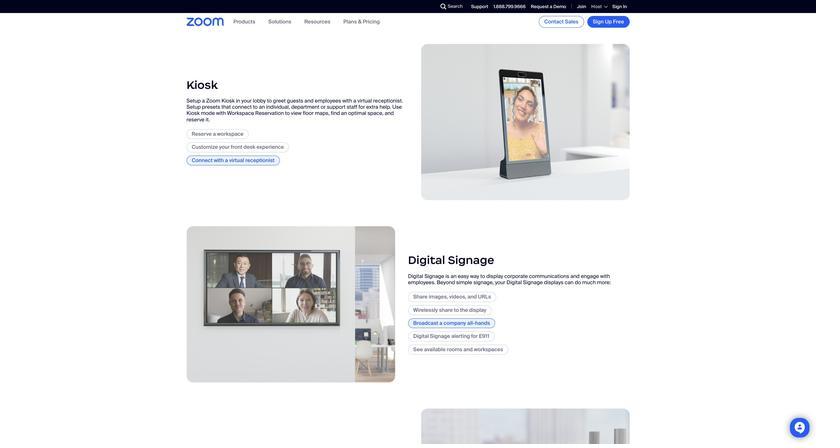 Task type: vqa. For each thing, say whether or not it's contained in the screenshot.
Industries dropdown button
no



Task type: locate. For each thing, give the bounding box(es) containing it.
digital inside button
[[413, 333, 429, 340]]

a inside 'button'
[[440, 320, 443, 327]]

0 horizontal spatial virtual
[[229, 157, 244, 164]]

plans & pricing
[[344, 18, 380, 25]]

signage inside button
[[430, 333, 450, 340]]

to inside button
[[454, 307, 459, 314]]

1 vertical spatial display
[[469, 307, 487, 314]]

much
[[582, 279, 596, 286]]

a left demo
[[550, 4, 553, 9]]

join
[[577, 4, 586, 9]]

use
[[392, 104, 402, 111]]

None search field
[[417, 1, 442, 12]]

front
[[231, 144, 242, 151]]

sign in
[[613, 4, 627, 9]]

setup left presets
[[187, 97, 201, 104]]

demo
[[554, 4, 566, 9]]

your
[[241, 97, 252, 104], [219, 144, 230, 151], [495, 279, 506, 286]]

a
[[550, 4, 553, 9], [202, 97, 205, 104], [353, 97, 356, 104], [213, 131, 216, 137], [225, 157, 228, 164], [440, 320, 443, 327]]

1 vertical spatial for
[[471, 333, 478, 340]]

your inside setup a zoom kiosk in your lobby to greet guests and employees with a virtual receptionist. setup presets that connect to an individual, department or support staff for extra help. use kiosk mode with workspace reservation to view floor maps, find an optimal space, and reserve it.
[[241, 97, 252, 104]]

signage,
[[474, 279, 494, 286]]

sign left in
[[613, 4, 622, 9]]

digital signage alerting for e911
[[413, 333, 489, 340]]

signage left is
[[425, 273, 444, 280]]

beyond
[[437, 279, 455, 286]]

share images, videos, and urls button
[[408, 292, 496, 302]]

with right connect
[[214, 157, 224, 164]]

2 horizontal spatial an
[[451, 273, 457, 280]]

1 horizontal spatial for
[[471, 333, 478, 340]]

display right the the
[[469, 307, 487, 314]]

0 vertical spatial display
[[487, 273, 503, 280]]

broadcast a company all-hands button
[[408, 319, 495, 329]]

for
[[359, 104, 365, 111], [471, 333, 478, 340]]

a for setup a zoom kiosk in your lobby to greet guests and employees with a virtual receptionist. setup presets that connect to an individual, department or support staff for extra help. use kiosk mode with workspace reservation to view floor maps, find an optimal space, and reserve it.
[[202, 97, 205, 104]]

simple
[[456, 279, 472, 286]]

zoom logo image
[[187, 18, 224, 26]]

digital up share
[[408, 273, 423, 280]]

it.
[[206, 116, 210, 123]]

a right "reserve"
[[213, 131, 216, 137]]

digital for digital signage
[[408, 253, 445, 268]]

for right staff at the left top
[[359, 104, 365, 111]]

guests
[[287, 97, 303, 104]]

0 horizontal spatial for
[[359, 104, 365, 111]]

digital up employees.
[[408, 253, 445, 268]]

1 horizontal spatial virtual
[[358, 97, 372, 104]]

sign in link
[[613, 4, 627, 9]]

sign for sign up free
[[593, 18, 604, 25]]

1 setup from the top
[[187, 97, 201, 104]]

your right the in
[[241, 97, 252, 104]]

a down the customize your front desk experience 'button'
[[225, 157, 228, 164]]

presets
[[202, 104, 220, 111]]

wirelessly share to the display button
[[408, 306, 492, 315]]

displays
[[544, 279, 564, 286]]

to right connect
[[253, 104, 258, 111]]

sign inside 'sign up free' link
[[593, 18, 604, 25]]

1 horizontal spatial sign
[[613, 4, 622, 9]]

0 horizontal spatial sign
[[593, 18, 604, 25]]

search image
[[440, 4, 446, 9], [440, 4, 446, 9]]

available
[[424, 346, 446, 353]]

1 vertical spatial kiosk
[[222, 97, 235, 104]]

plans
[[344, 18, 357, 25]]

search
[[448, 3, 463, 9]]

and left engage
[[571, 273, 580, 280]]

engage
[[581, 273, 599, 280]]

signage for digital signage alerting for e911
[[430, 333, 450, 340]]

share
[[413, 294, 428, 301]]

workspaces
[[474, 346, 503, 353]]

0 horizontal spatial your
[[219, 144, 230, 151]]

kiosk left mode
[[187, 110, 200, 117]]

reserve a workspace button
[[187, 129, 249, 139]]

to right "way"
[[481, 273, 485, 280]]

and inside digital signage is an easy way to display corporate communications and engage with employees. beyond simple signage, your digital signage displays can do much more:
[[571, 273, 580, 280]]

see available rooms and workspaces button
[[408, 345, 508, 355]]

lobby
[[253, 97, 266, 104]]

e911
[[479, 333, 489, 340]]

setup
[[187, 97, 201, 104], [187, 104, 201, 111]]

extra
[[366, 104, 378, 111]]

free
[[613, 18, 624, 25]]

a left the company
[[440, 320, 443, 327]]

support link
[[471, 4, 488, 9]]

virtual inside "button"
[[229, 157, 244, 164]]

request a demo
[[531, 4, 566, 9]]

setup up reserve
[[187, 104, 201, 111]]

digital
[[408, 253, 445, 268], [408, 273, 423, 280], [507, 279, 522, 286], [413, 333, 429, 340]]

tv with 4 speakers image
[[187, 226, 395, 383]]

virtual down the customize your front desk experience 'button'
[[229, 157, 244, 164]]

for left e911
[[471, 333, 478, 340]]

an right find
[[341, 110, 347, 117]]

with right mode
[[216, 110, 226, 117]]

zoom
[[206, 97, 220, 104]]

1 vertical spatial sign
[[593, 18, 604, 25]]

0 vertical spatial your
[[241, 97, 252, 104]]

2 vertical spatial your
[[495, 279, 506, 286]]

0 vertical spatial for
[[359, 104, 365, 111]]

0 vertical spatial kiosk
[[187, 78, 218, 92]]

individual,
[[266, 104, 290, 111]]

1 horizontal spatial your
[[241, 97, 252, 104]]

with inside "button"
[[214, 157, 224, 164]]

wirelessly share to the display
[[413, 307, 487, 314]]

connect with a virtual receptionist button
[[187, 156, 280, 166]]

kiosk left the in
[[222, 97, 235, 104]]

sign for sign in
[[613, 4, 622, 9]]

a inside "button"
[[225, 157, 228, 164]]

with right engage
[[600, 273, 610, 280]]

your left front
[[219, 144, 230, 151]]

virtual
[[358, 97, 372, 104], [229, 157, 244, 164]]

solutions button
[[268, 18, 291, 25]]

an left individual, on the left of page
[[259, 104, 265, 111]]

with
[[342, 97, 352, 104], [216, 110, 226, 117], [214, 157, 224, 164], [600, 273, 610, 280]]

to left the greet
[[267, 97, 272, 104]]

your right "signage,"
[[495, 279, 506, 286]]

wirelessly
[[413, 307, 438, 314]]

an right is
[[451, 273, 457, 280]]

1 vertical spatial your
[[219, 144, 230, 151]]

and left "urls" in the right bottom of the page
[[468, 294, 477, 301]]

to left the the
[[454, 307, 459, 314]]

reservation
[[255, 110, 284, 117]]

department
[[291, 104, 320, 111]]

digital right "signage,"
[[507, 279, 522, 286]]

digital for digital signage is an easy way to display corporate communications and engage with employees. beyond simple signage, your digital signage displays can do much more:
[[408, 273, 423, 280]]

0 vertical spatial sign
[[613, 4, 622, 9]]

reserve
[[187, 116, 205, 123]]

display inside digital signage is an easy way to display corporate communications and engage with employees. beyond simple signage, your digital signage displays can do much more:
[[487, 273, 503, 280]]

sales
[[565, 18, 579, 25]]

receptionist.
[[373, 97, 403, 104]]

signage for digital signage
[[448, 253, 495, 268]]

kiosk element
[[187, 44, 630, 200]]

alerting
[[452, 333, 470, 340]]

signage up "way"
[[448, 253, 495, 268]]

1 vertical spatial virtual
[[229, 157, 244, 164]]

in
[[236, 97, 240, 104]]

kiosk up zoom
[[187, 78, 218, 92]]

space,
[[368, 110, 384, 117]]

employees.
[[408, 279, 436, 286]]

signage
[[448, 253, 495, 268], [425, 273, 444, 280], [523, 279, 543, 286], [430, 333, 450, 340]]

and up floor
[[305, 97, 314, 104]]

digital signage is an easy way to display corporate communications and engage with employees. beyond simple signage, your digital signage displays can do much more:
[[408, 273, 611, 286]]

digital up see
[[413, 333, 429, 340]]

sign left the up
[[593, 18, 604, 25]]

workspace
[[227, 110, 254, 117]]

a inside button
[[213, 131, 216, 137]]

share
[[439, 307, 453, 314]]

a left zoom
[[202, 97, 205, 104]]

contact sales link
[[539, 16, 584, 28]]

signage left "displays"
[[523, 279, 543, 286]]

to
[[267, 97, 272, 104], [253, 104, 258, 111], [285, 110, 290, 117], [481, 273, 485, 280], [454, 307, 459, 314]]

signage up the available on the bottom right of page
[[430, 333, 450, 340]]

0 vertical spatial virtual
[[358, 97, 372, 104]]

virtual inside setup a zoom kiosk in your lobby to greet guests and employees with a virtual receptionist. setup presets that connect to an individual, department or support staff for extra help. use kiosk mode with workspace reservation to view floor maps, find an optimal space, and reserve it.
[[358, 97, 372, 104]]

display right "way"
[[487, 273, 503, 280]]

2 horizontal spatial your
[[495, 279, 506, 286]]

virtual right staff at the left top
[[358, 97, 372, 104]]

display
[[487, 273, 503, 280], [469, 307, 487, 314]]

in
[[623, 4, 627, 9]]

with inside digital signage is an easy way to display corporate communications and engage with employees. beyond simple signage, your digital signage displays can do much more:
[[600, 273, 610, 280]]

way
[[470, 273, 479, 280]]

for inside button
[[471, 333, 478, 340]]

and
[[305, 97, 314, 104], [385, 110, 394, 117], [571, 273, 580, 280], [468, 294, 477, 301], [464, 346, 473, 353]]

can
[[565, 279, 574, 286]]

2 setup from the top
[[187, 104, 201, 111]]

products button
[[233, 18, 255, 25]]



Task type: describe. For each thing, give the bounding box(es) containing it.
that
[[221, 104, 231, 111]]

pricing
[[363, 18, 380, 25]]

join link
[[577, 4, 586, 9]]

help.
[[380, 104, 391, 111]]

host
[[592, 4, 602, 9]]

images,
[[429, 294, 448, 301]]

mode
[[201, 110, 215, 117]]

sign up free
[[593, 18, 624, 25]]

digital for digital signage alerting for e911
[[413, 333, 429, 340]]

display inside button
[[469, 307, 487, 314]]

request a demo link
[[531, 4, 566, 9]]

a for broadcast a company all-hands
[[440, 320, 443, 327]]

digital kiosk woman's face image
[[421, 44, 630, 200]]

and down receptionist.
[[385, 110, 394, 117]]

plans & pricing link
[[344, 18, 380, 25]]

share images, videos, and urls
[[413, 294, 491, 301]]

support
[[327, 104, 346, 111]]

1.888.799.9666 link
[[494, 4, 526, 9]]

contact sales
[[544, 18, 579, 25]]

experience
[[257, 144, 284, 151]]

solutions
[[268, 18, 291, 25]]

request
[[531, 4, 549, 9]]

your inside the customize your front desk experience 'button'
[[219, 144, 230, 151]]

urls
[[478, 294, 491, 301]]

broadcast a company all-hands
[[413, 320, 490, 327]]

up
[[605, 18, 612, 25]]

digital signage alerting for e911 button
[[408, 332, 495, 342]]

connect
[[232, 104, 252, 111]]

desk
[[244, 144, 255, 151]]

scheduling display element
[[187, 409, 630, 445]]

a for request a demo
[[550, 4, 553, 9]]

optimal
[[348, 110, 366, 117]]

more:
[[597, 279, 611, 286]]

staff
[[347, 104, 357, 111]]

rooms
[[447, 346, 462, 353]]

maps,
[[315, 110, 330, 117]]

1.888.799.9666
[[494, 4, 526, 9]]

connect with a virtual receptionist
[[192, 157, 275, 164]]

a for reserve a workspace
[[213, 131, 216, 137]]

is
[[446, 273, 450, 280]]

communications
[[529, 273, 569, 280]]

digital signage element
[[187, 226, 630, 383]]

0 horizontal spatial an
[[259, 104, 265, 111]]

2 vertical spatial kiosk
[[187, 110, 200, 117]]

greet
[[273, 97, 286, 104]]

support
[[471, 4, 488, 9]]

reserve
[[192, 131, 212, 137]]

easy
[[458, 273, 469, 280]]

resources
[[304, 18, 330, 25]]

customize
[[192, 144, 218, 151]]

1 horizontal spatial an
[[341, 110, 347, 117]]

connect
[[192, 157, 213, 164]]

reserve a workspace
[[192, 131, 244, 137]]

setup a zoom kiosk in your lobby to greet guests and employees with a virtual receptionist. setup presets that connect to an individual, department or support staff for extra help. use kiosk mode with workspace reservation to view floor maps, find an optimal space, and reserve it.
[[187, 97, 403, 123]]

floor
[[303, 110, 314, 117]]

to inside digital signage is an easy way to display corporate communications and engage with employees. beyond simple signage, your digital signage displays can do much more:
[[481, 273, 485, 280]]

your inside digital signage is an easy way to display corporate communications and engage with employees. beyond simple signage, your digital signage displays can do much more:
[[495, 279, 506, 286]]

receptionist
[[245, 157, 275, 164]]

find
[[331, 110, 340, 117]]

host button
[[592, 4, 607, 9]]

videos,
[[449, 294, 467, 301]]

do
[[575, 279, 581, 286]]

customize your front desk experience button
[[187, 142, 289, 152]]

hands
[[475, 320, 490, 327]]

customize your front desk experience
[[192, 144, 284, 151]]

company
[[444, 320, 466, 327]]

or
[[321, 104, 326, 111]]

&
[[358, 18, 362, 25]]

the
[[460, 307, 468, 314]]

corporate
[[505, 273, 528, 280]]

contact
[[544, 18, 564, 25]]

resources button
[[304, 18, 330, 25]]

to left view
[[285, 110, 290, 117]]

and right rooms at the bottom of page
[[464, 346, 473, 353]]

signage for digital signage is an easy way to display corporate communications and engage with employees. beyond simple signage, your digital signage displays can do much more:
[[425, 273, 444, 280]]

see available rooms and workspaces
[[413, 346, 503, 353]]

workspace
[[217, 131, 244, 137]]

a up optimal
[[353, 97, 356, 104]]

broadcast
[[413, 320, 438, 327]]

for inside setup a zoom kiosk in your lobby to greet guests and employees with a virtual receptionist. setup presets that connect to an individual, department or support staff for extra help. use kiosk mode with workspace reservation to view floor maps, find an optimal space, and reserve it.
[[359, 104, 365, 111]]

all-
[[467, 320, 475, 327]]

an inside digital signage is an easy way to display corporate communications and engage with employees. beyond simple signage, your digital signage displays can do much more:
[[451, 273, 457, 280]]

with up optimal
[[342, 97, 352, 104]]



